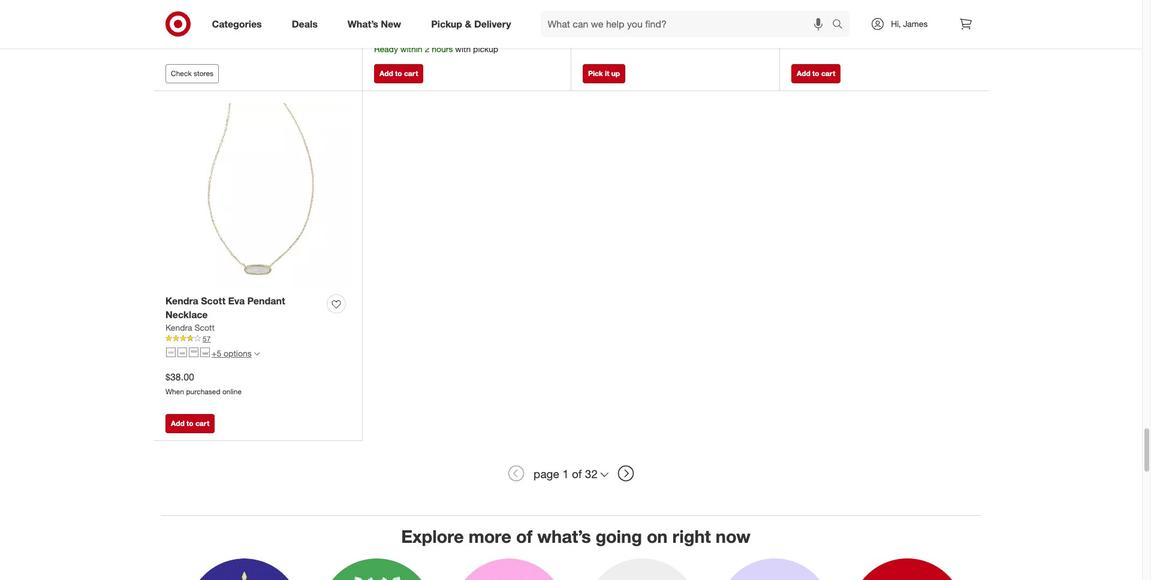 Task type: describe. For each thing, give the bounding box(es) containing it.
2 horizontal spatial add
[[797, 69, 811, 78]]

delivery
[[474, 18, 511, 30]]

pickup
[[431, 18, 462, 30]]

not available at check nearby stores
[[792, 0, 869, 22]]

in
[[583, 14, 590, 24]]

online
[[222, 387, 242, 396]]

at for stock
[[615, 14, 622, 24]]

kendra for kendra scott
[[166, 323, 192, 333]]

nearby
[[818, 12, 844, 22]]

+5 options button
[[161, 344, 265, 363]]

deals link
[[282, 11, 333, 37]]

siegen inside the * exclusions apply. at  baton rouge siegen ready within 2 hours with pickup
[[467, 32, 493, 42]]

hi,
[[891, 19, 901, 29]]

purchased
[[186, 387, 220, 396]]

pickup & delivery link
[[421, 11, 526, 37]]

add to cart for $38.00
[[171, 419, 209, 428]]

of for more
[[516, 526, 533, 548]]

in stock at  baton rouge siegen ready within 2 hours with pickup
[[583, 14, 707, 36]]

deals
[[292, 18, 318, 30]]

on
[[647, 526, 668, 548]]

within inside "in stock at  baton rouge siegen ready within 2 hours with pickup"
[[609, 26, 631, 36]]

pick it up button
[[583, 64, 626, 83]]

baton inside "in stock at  baton rouge siegen ready within 2 hours with pickup"
[[624, 14, 647, 24]]

check stores button
[[166, 64, 219, 83]]

page
[[534, 467, 559, 481]]

check inside button
[[171, 69, 192, 78]]

stock
[[592, 14, 613, 24]]

* exclusions apply. at  baton rouge siegen ready within 2 hours with pickup
[[374, 17, 498, 54]]

available
[[807, 0, 840, 11]]

57
[[203, 334, 211, 343]]

page 1 of 32
[[534, 467, 598, 481]]

of for 1
[[572, 467, 582, 481]]

kendra for kendra scott eva pendant necklace
[[166, 295, 198, 307]]

page 1 of 32 button
[[528, 461, 614, 487]]

scott for kendra scott eva pendant necklace
[[201, 295, 226, 307]]

james
[[903, 19, 928, 29]]

1
[[563, 467, 569, 481]]

stores inside button
[[194, 69, 214, 78]]

more
[[469, 526, 511, 548]]

cart for ready within 2 hours
[[404, 69, 418, 78]]

apply.
[[420, 17, 442, 27]]

kendra scott eva pendant necklace link
[[166, 295, 322, 322]]

what's
[[348, 18, 378, 30]]

at inside the * exclusions apply. at  baton rouge siegen ready within 2 hours with pickup
[[406, 32, 413, 42]]

+5 options
[[212, 348, 252, 359]]

search
[[827, 19, 856, 31]]

categories
[[212, 18, 262, 30]]

2 horizontal spatial add to cart button
[[792, 64, 841, 83]]

what's new link
[[337, 11, 416, 37]]

ready inside the * exclusions apply. at  baton rouge siegen ready within 2 hours with pickup
[[374, 44, 398, 54]]

rouge inside the * exclusions apply. at  baton rouge siegen ready within 2 hours with pickup
[[440, 32, 465, 42]]

siegen inside "in stock at  baton rouge siegen ready within 2 hours with pickup"
[[676, 14, 702, 24]]

right
[[673, 526, 711, 548]]

add for $38.00
[[171, 419, 185, 428]]

rouge inside "in stock at  baton rouge siegen ready within 2 hours with pickup"
[[649, 14, 674, 24]]

with inside "in stock at  baton rouge siegen ready within 2 hours with pickup"
[[664, 26, 680, 36]]

cart for $38.00
[[195, 419, 209, 428]]

going
[[596, 526, 642, 548]]

all colors + 5 more colors element
[[254, 350, 260, 357]]

categories link
[[202, 11, 277, 37]]

check inside the not available at check nearby stores
[[792, 12, 816, 22]]

with inside the * exclusions apply. at  baton rouge siegen ready within 2 hours with pickup
[[455, 44, 471, 54]]

&
[[465, 18, 472, 30]]

when
[[166, 387, 184, 396]]

2 inside "in stock at  baton rouge siegen ready within 2 hours with pickup"
[[634, 26, 638, 36]]

to for ready within 2 hours
[[395, 69, 402, 78]]

What can we help you find? suggestions appear below search field
[[541, 11, 835, 37]]

57 link
[[166, 334, 350, 344]]

search button
[[827, 11, 856, 40]]

what's new
[[348, 18, 401, 30]]

add to cart for ready within 2 hours
[[380, 69, 418, 78]]

mother of pearl image
[[166, 348, 176, 357]]



Task type: locate. For each thing, give the bounding box(es) containing it.
kendra scott link
[[166, 322, 215, 334]]

dichroic glass image
[[200, 348, 210, 357]]

0 vertical spatial ready
[[583, 26, 607, 36]]

rouge right stock
[[649, 14, 674, 24]]

0 horizontal spatial with
[[455, 44, 471, 54]]

of right more
[[516, 526, 533, 548]]

0 horizontal spatial hours
[[432, 44, 453, 54]]

hours inside the * exclusions apply. at  baton rouge siegen ready within 2 hours with pickup
[[432, 44, 453, 54]]

stores inside the not available at check nearby stores
[[846, 12, 869, 22]]

options
[[224, 348, 252, 359]]

to down check nearby stores button
[[813, 69, 820, 78]]

1 vertical spatial pickup
[[473, 44, 498, 54]]

kendra
[[166, 295, 198, 307], [166, 323, 192, 333]]

0 vertical spatial rouge
[[649, 14, 674, 24]]

$38.00
[[166, 371, 194, 383]]

stores right nearby
[[846, 12, 869, 22]]

of inside page 1 of 32 dropdown button
[[572, 467, 582, 481]]

add to cart down the search button
[[797, 69, 836, 78]]

at
[[842, 0, 849, 11], [615, 14, 622, 24], [406, 32, 413, 42]]

0 vertical spatial check
[[792, 12, 816, 22]]

1 vertical spatial hours
[[432, 44, 453, 54]]

add to cart button for $38.00
[[166, 414, 215, 434]]

scott
[[201, 295, 226, 307], [195, 323, 215, 333]]

check nearby stores button
[[792, 12, 869, 24]]

explore more of what's going on right now
[[401, 526, 751, 548]]

1 vertical spatial baton
[[416, 32, 438, 42]]

1 vertical spatial with
[[455, 44, 471, 54]]

0 vertical spatial within
[[609, 26, 631, 36]]

cart
[[404, 69, 418, 78], [821, 69, 836, 78], [195, 419, 209, 428]]

pick
[[588, 69, 603, 78]]

0 horizontal spatial 2
[[425, 44, 430, 54]]

1 horizontal spatial add to cart
[[380, 69, 418, 78]]

baton
[[624, 14, 647, 24], [416, 32, 438, 42]]

add to cart down purchased
[[171, 419, 209, 428]]

add to cart down new at the top left
[[380, 69, 418, 78]]

0 horizontal spatial at
[[406, 32, 413, 42]]

baton down apply.
[[416, 32, 438, 42]]

pendant
[[247, 295, 285, 307]]

stores down categories
[[194, 69, 214, 78]]

0 horizontal spatial check
[[171, 69, 192, 78]]

add to cart button down new at the top left
[[374, 64, 424, 83]]

at inside the not available at check nearby stores
[[842, 0, 849, 11]]

1 horizontal spatial with
[[664, 26, 680, 36]]

1 vertical spatial rouge
[[440, 32, 465, 42]]

cart down the * exclusions apply. at  baton rouge siegen ready within 2 hours with pickup at the left top of page
[[404, 69, 418, 78]]

2 kendra from the top
[[166, 323, 192, 333]]

32
[[585, 467, 598, 481]]

1 horizontal spatial baton
[[624, 14, 647, 24]]

necklace
[[166, 309, 208, 321]]

to down purchased
[[187, 419, 193, 428]]

to for $38.00
[[187, 419, 193, 428]]

2 inside the * exclusions apply. at  baton rouge siegen ready within 2 hours with pickup
[[425, 44, 430, 54]]

what's
[[537, 526, 591, 548]]

add to cart button down the search button
[[792, 64, 841, 83]]

stores
[[846, 12, 869, 22], [194, 69, 214, 78]]

of
[[572, 467, 582, 481], [516, 526, 533, 548]]

check
[[792, 12, 816, 22], [171, 69, 192, 78]]

1 horizontal spatial at
[[615, 14, 622, 24]]

add to cart button for ready within 2 hours
[[374, 64, 424, 83]]

kendra inside kendra scott eva pendant necklace
[[166, 295, 198, 307]]

with
[[664, 26, 680, 36], [455, 44, 471, 54]]

scott for kendra scott
[[195, 323, 215, 333]]

kendra scott
[[166, 323, 215, 333]]

0 horizontal spatial ready
[[374, 44, 398, 54]]

new
[[381, 18, 401, 30]]

all colors + 5 more colors image
[[254, 352, 260, 357]]

0 horizontal spatial pickup
[[473, 44, 498, 54]]

silver image
[[189, 348, 198, 357]]

cart down the search button
[[821, 69, 836, 78]]

0 horizontal spatial cart
[[195, 419, 209, 428]]

0 horizontal spatial add
[[171, 419, 185, 428]]

baton right stock
[[624, 14, 647, 24]]

exclusions
[[377, 17, 417, 27]]

0 vertical spatial pickup
[[682, 26, 707, 36]]

it
[[605, 69, 609, 78]]

pickup
[[682, 26, 707, 36], [473, 44, 498, 54]]

1 vertical spatial check
[[171, 69, 192, 78]]

1 horizontal spatial siegen
[[676, 14, 702, 24]]

1 horizontal spatial stores
[[846, 12, 869, 22]]

0 vertical spatial siegen
[[676, 14, 702, 24]]

1 horizontal spatial pickup
[[682, 26, 707, 36]]

ready down stock
[[583, 26, 607, 36]]

ready inside "in stock at  baton rouge siegen ready within 2 hours with pickup"
[[583, 26, 607, 36]]

rose quartz image
[[177, 348, 187, 357]]

1 vertical spatial ready
[[374, 44, 398, 54]]

baton inside the * exclusions apply. at  baton rouge siegen ready within 2 hours with pickup
[[416, 32, 438, 42]]

1 vertical spatial of
[[516, 526, 533, 548]]

0 horizontal spatial within
[[400, 44, 423, 54]]

add for ready within 2 hours
[[380, 69, 393, 78]]

0 vertical spatial with
[[664, 26, 680, 36]]

kendra scott eva pendant necklace image
[[166, 103, 350, 288], [166, 103, 350, 288]]

2 vertical spatial at
[[406, 32, 413, 42]]

exclusions apply. button
[[377, 17, 442, 29]]

1 vertical spatial 2
[[425, 44, 430, 54]]

0 horizontal spatial of
[[516, 526, 533, 548]]

scott up 57
[[195, 323, 215, 333]]

at up nearby
[[842, 0, 849, 11]]

0 vertical spatial stores
[[846, 12, 869, 22]]

hours
[[641, 26, 662, 36], [432, 44, 453, 54]]

0 vertical spatial baton
[[624, 14, 647, 24]]

add to cart
[[380, 69, 418, 78], [797, 69, 836, 78], [171, 419, 209, 428]]

2
[[634, 26, 638, 36], [425, 44, 430, 54]]

pick it up
[[588, 69, 620, 78]]

at right stock
[[615, 14, 622, 24]]

0 horizontal spatial rouge
[[440, 32, 465, 42]]

1 horizontal spatial hours
[[641, 26, 662, 36]]

not
[[792, 0, 805, 11]]

to
[[395, 69, 402, 78], [813, 69, 820, 78], [187, 419, 193, 428]]

eva
[[228, 295, 245, 307]]

0 horizontal spatial to
[[187, 419, 193, 428]]

1 horizontal spatial rouge
[[649, 14, 674, 24]]

of right the 1
[[572, 467, 582, 481]]

cart down purchased
[[195, 419, 209, 428]]

0 vertical spatial hours
[[641, 26, 662, 36]]

1 vertical spatial siegen
[[467, 32, 493, 42]]

pickup inside the * exclusions apply. at  baton rouge siegen ready within 2 hours with pickup
[[473, 44, 498, 54]]

0 vertical spatial at
[[842, 0, 849, 11]]

1 horizontal spatial add
[[380, 69, 393, 78]]

1 horizontal spatial to
[[395, 69, 402, 78]]

1 vertical spatial within
[[400, 44, 423, 54]]

0 horizontal spatial add to cart
[[171, 419, 209, 428]]

0 horizontal spatial siegen
[[467, 32, 493, 42]]

1 horizontal spatial cart
[[404, 69, 418, 78]]

add to cart button down purchased
[[166, 414, 215, 434]]

check stores
[[171, 69, 214, 78]]

0 vertical spatial of
[[572, 467, 582, 481]]

2 horizontal spatial cart
[[821, 69, 836, 78]]

add to cart button
[[374, 64, 424, 83], [792, 64, 841, 83], [166, 414, 215, 434]]

1 horizontal spatial ready
[[583, 26, 607, 36]]

2 horizontal spatial at
[[842, 0, 849, 11]]

ready down new at the top left
[[374, 44, 398, 54]]

pickup & delivery
[[431, 18, 511, 30]]

within down stock
[[609, 26, 631, 36]]

now
[[716, 526, 751, 548]]

scott inside kendra scott eva pendant necklace
[[201, 295, 226, 307]]

1 horizontal spatial of
[[572, 467, 582, 481]]

at for available
[[842, 0, 849, 11]]

at down exclusions apply. button
[[406, 32, 413, 42]]

rouge
[[649, 14, 674, 24], [440, 32, 465, 42]]

1 horizontal spatial 2
[[634, 26, 638, 36]]

$38.00 when purchased online
[[166, 371, 242, 396]]

1 vertical spatial kendra
[[166, 323, 192, 333]]

*
[[374, 17, 377, 27]]

0 vertical spatial 2
[[634, 26, 638, 36]]

hours inside "in stock at  baton rouge siegen ready within 2 hours with pickup"
[[641, 26, 662, 36]]

0 horizontal spatial baton
[[416, 32, 438, 42]]

0 vertical spatial kendra
[[166, 295, 198, 307]]

+5
[[212, 348, 221, 359]]

within down exclusions apply. button
[[400, 44, 423, 54]]

2 horizontal spatial add to cart
[[797, 69, 836, 78]]

0 horizontal spatial stores
[[194, 69, 214, 78]]

0 horizontal spatial add to cart button
[[166, 414, 215, 434]]

1 horizontal spatial within
[[609, 26, 631, 36]]

2 horizontal spatial to
[[813, 69, 820, 78]]

hi, james
[[891, 19, 928, 29]]

pickup inside "in stock at  baton rouge siegen ready within 2 hours with pickup"
[[682, 26, 707, 36]]

siegen
[[676, 14, 702, 24], [467, 32, 493, 42]]

1 horizontal spatial check
[[792, 12, 816, 22]]

scott left eva
[[201, 295, 226, 307]]

0 vertical spatial scott
[[201, 295, 226, 307]]

rouge down pickup
[[440, 32, 465, 42]]

up
[[611, 69, 620, 78]]

at inside "in stock at  baton rouge siegen ready within 2 hours with pickup"
[[615, 14, 622, 24]]

to down new at the top left
[[395, 69, 402, 78]]

1 vertical spatial stores
[[194, 69, 214, 78]]

within
[[609, 26, 631, 36], [400, 44, 423, 54]]

kendra down necklace
[[166, 323, 192, 333]]

1 kendra from the top
[[166, 295, 198, 307]]

1 horizontal spatial add to cart button
[[374, 64, 424, 83]]

1 vertical spatial at
[[615, 14, 622, 24]]

ready
[[583, 26, 607, 36], [374, 44, 398, 54]]

add
[[380, 69, 393, 78], [797, 69, 811, 78], [171, 419, 185, 428]]

1 vertical spatial scott
[[195, 323, 215, 333]]

within inside the * exclusions apply. at  baton rouge siegen ready within 2 hours with pickup
[[400, 44, 423, 54]]

kendra up necklace
[[166, 295, 198, 307]]

kendra scott eva pendant necklace
[[166, 295, 285, 321]]

explore
[[401, 526, 464, 548]]



Task type: vqa. For each thing, say whether or not it's contained in the screenshot.
8 - 10 Years checkbox
no



